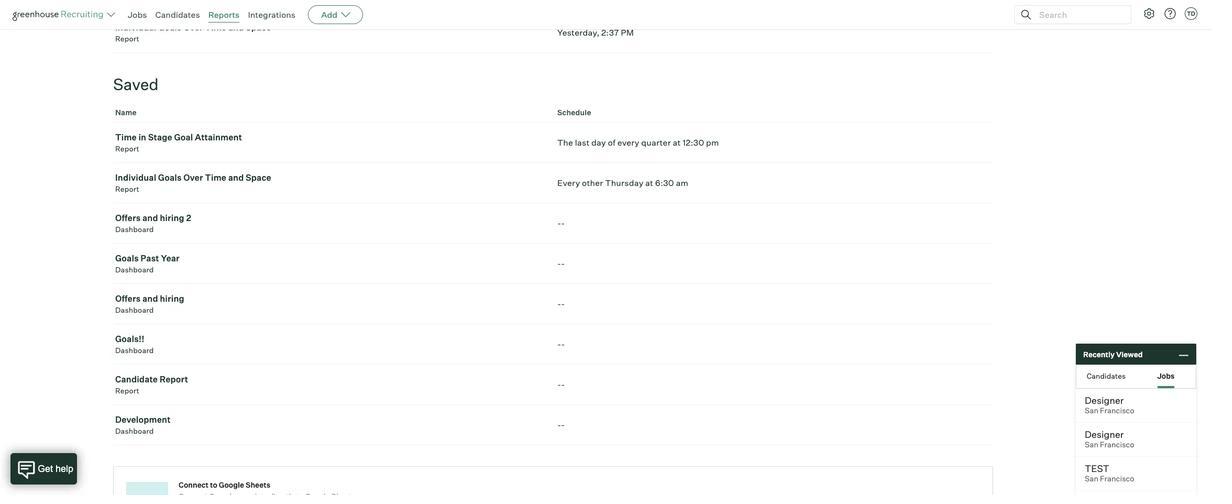 Task type: describe. For each thing, give the bounding box(es) containing it.
other
[[582, 178, 604, 188]]

candidates link
[[155, 9, 200, 20]]

offers for offers and hiring 2
[[115, 213, 141, 223]]

every
[[558, 178, 580, 188]]

past
[[141, 253, 159, 264]]

goal
[[174, 132, 193, 143]]

offers and hiring 2 dashboard
[[115, 213, 191, 234]]

dashboard inside offers and hiring dashboard
[[115, 306, 154, 315]]

Search text field
[[1037, 7, 1122, 22]]

jobs link
[[128, 9, 147, 20]]

over for every other thursday at 6:30 am
[[184, 172, 203, 183]]

-- for development
[[558, 420, 565, 430]]

time for yesterday,
[[205, 22, 226, 33]]

-- for goals past year
[[558, 258, 565, 269]]

0 vertical spatial candidates
[[155, 9, 200, 20]]

yesterday,
[[558, 27, 600, 38]]

-- for offers and hiring 2
[[558, 218, 565, 229]]

recently viewed
[[1084, 350, 1143, 359]]

dashboard inside development dashboard
[[115, 427, 154, 436]]

time inside time in stage goal attainment report
[[115, 132, 137, 143]]

0 vertical spatial jobs
[[128, 9, 147, 20]]

1 designer from the top
[[1085, 395, 1124, 406]]

individual goals over time and space report for yesterday,
[[115, 22, 271, 43]]

recently
[[1084, 350, 1115, 359]]

greenhouse recruiting image
[[13, 8, 107, 21]]

sheets
[[246, 481, 270, 490]]

am
[[676, 178, 689, 188]]

to
[[210, 481, 217, 490]]

individual goals over time and space report for every
[[115, 172, 271, 193]]

stage
[[148, 132, 172, 143]]

google
[[219, 481, 244, 490]]

configure image
[[1143, 7, 1156, 20]]

time in stage goal attainment report
[[115, 132, 242, 153]]

schedule
[[558, 108, 591, 117]]

dashboard inside goals past year dashboard
[[115, 265, 154, 274]]

connect to google sheets
[[179, 481, 270, 490]]

td button
[[1185, 7, 1198, 20]]

goals for yesterday,
[[158, 22, 182, 33]]

td
[[1187, 10, 1196, 17]]

name
[[115, 108, 137, 117]]

report right candidate
[[160, 374, 188, 385]]

attainment
[[195, 132, 242, 143]]

add
[[321, 9, 338, 20]]

yesterday, 2:37 pm
[[558, 27, 634, 38]]

candidate report report
[[115, 374, 188, 395]]

goals inside goals past year dashboard
[[115, 253, 139, 264]]

time for every
[[205, 172, 226, 183]]

report inside time in stage goal attainment report
[[115, 144, 139, 153]]

2 designer from the top
[[1085, 429, 1124, 440]]

integrations
[[248, 9, 296, 20]]

year
[[161, 253, 180, 264]]

quarter
[[642, 137, 671, 148]]

reports link
[[208, 9, 240, 20]]

2 designer san francisco from the top
[[1085, 429, 1135, 450]]

1 horizontal spatial at
[[673, 137, 681, 148]]



Task type: locate. For each thing, give the bounding box(es) containing it.
the last day of every quarter at 12:30 pm
[[558, 137, 719, 148]]

offers and hiring dashboard
[[115, 294, 184, 315]]

time left in
[[115, 132, 137, 143]]

reports
[[208, 9, 240, 20]]

hiring
[[160, 213, 184, 223], [160, 294, 184, 304]]

development dashboard
[[115, 415, 171, 436]]

individual down the jobs link
[[115, 22, 156, 33]]

individual goals over time and space report
[[115, 22, 271, 43], [115, 172, 271, 193]]

add button
[[308, 5, 363, 24]]

individual goals over time and space report up 2
[[115, 172, 271, 193]]

1 space from the top
[[246, 22, 271, 33]]

every
[[618, 137, 640, 148]]

hiring down the year
[[160, 294, 184, 304]]

2 hiring from the top
[[160, 294, 184, 304]]

1 san from the top
[[1085, 406, 1099, 416]]

hiring inside offers and hiring 2 dashboard
[[160, 213, 184, 223]]

candidate
[[115, 374, 158, 385]]

1 horizontal spatial candidates
[[1087, 371, 1126, 380]]

0 horizontal spatial candidates
[[155, 9, 200, 20]]

0 vertical spatial over
[[184, 22, 203, 33]]

1 dashboard from the top
[[115, 225, 154, 234]]

designer
[[1085, 395, 1124, 406], [1085, 429, 1124, 440]]

candidates
[[155, 9, 200, 20], [1087, 371, 1126, 380]]

space
[[246, 22, 271, 33], [246, 172, 271, 183]]

every other thursday at 6:30 am
[[558, 178, 689, 188]]

0 vertical spatial san
[[1085, 406, 1099, 416]]

dashboard down development
[[115, 427, 154, 436]]

offers down goals past year dashboard
[[115, 294, 141, 304]]

pm
[[621, 27, 634, 38]]

designer down recently
[[1085, 395, 1124, 406]]

td button
[[1183, 5, 1200, 22]]

offers inside offers and hiring 2 dashboard
[[115, 213, 141, 223]]

4 -- from the top
[[558, 339, 565, 350]]

hiring left 2
[[160, 213, 184, 223]]

1 vertical spatial san
[[1085, 440, 1099, 450]]

last
[[575, 137, 590, 148]]

goals!! dashboard
[[115, 334, 154, 355]]

0 horizontal spatial jobs
[[128, 9, 147, 20]]

individual for yesterday,
[[115, 22, 156, 33]]

over down time in stage goal attainment report
[[184, 172, 203, 183]]

1 vertical spatial individual goals over time and space report
[[115, 172, 271, 193]]

2 san from the top
[[1085, 440, 1099, 450]]

hiring for offers and hiring
[[160, 294, 184, 304]]

goals for every
[[158, 172, 182, 183]]

-
[[558, 218, 561, 229], [561, 218, 565, 229], [558, 258, 561, 269], [561, 258, 565, 269], [558, 299, 561, 309], [561, 299, 565, 309], [558, 339, 561, 350], [561, 339, 565, 350], [558, 379, 561, 390], [561, 379, 565, 390], [558, 420, 561, 430], [561, 420, 565, 430]]

space for yesterday, 2:37 pm
[[246, 22, 271, 33]]

report up offers and hiring 2 dashboard
[[115, 185, 139, 193]]

0 vertical spatial designer san francisco
[[1085, 395, 1135, 416]]

1 vertical spatial at
[[646, 178, 654, 188]]

in
[[139, 132, 146, 143]]

1 vertical spatial candidates
[[1087, 371, 1126, 380]]

1 vertical spatial offers
[[115, 294, 141, 304]]

0 vertical spatial hiring
[[160, 213, 184, 223]]

goals!!
[[115, 334, 144, 344]]

test san francisco
[[1085, 463, 1135, 484]]

1 vertical spatial hiring
[[160, 294, 184, 304]]

offers inside offers and hiring dashboard
[[115, 294, 141, 304]]

and left 2
[[142, 213, 158, 223]]

and inside offers and hiring 2 dashboard
[[142, 213, 158, 223]]

1 vertical spatial space
[[246, 172, 271, 183]]

at left 12:30
[[673, 137, 681, 148]]

tab list
[[1077, 365, 1196, 388]]

0 horizontal spatial at
[[646, 178, 654, 188]]

1 vertical spatial designer san francisco
[[1085, 429, 1135, 450]]

the
[[558, 137, 573, 148]]

candidates right the jobs link
[[155, 9, 200, 20]]

individual for every
[[115, 172, 156, 183]]

0 vertical spatial at
[[673, 137, 681, 148]]

3 francisco from the top
[[1100, 474, 1135, 484]]

offers for offers and hiring
[[115, 294, 141, 304]]

2 over from the top
[[184, 172, 203, 183]]

and down goals past year dashboard
[[142, 294, 158, 304]]

1 offers from the top
[[115, 213, 141, 223]]

goals down time in stage goal attainment report
[[158, 172, 182, 183]]

3 dashboard from the top
[[115, 306, 154, 315]]

2 -- from the top
[[558, 258, 565, 269]]

offers
[[115, 213, 141, 223], [115, 294, 141, 304]]

2:37
[[602, 27, 619, 38]]

dashboard
[[115, 225, 154, 234], [115, 265, 154, 274], [115, 306, 154, 315], [115, 346, 154, 355], [115, 427, 154, 436]]

1 vertical spatial time
[[115, 132, 137, 143]]

of
[[608, 137, 616, 148]]

5 -- from the top
[[558, 379, 565, 390]]

time
[[205, 22, 226, 33], [115, 132, 137, 143], [205, 172, 226, 183]]

development
[[115, 415, 171, 425]]

2 vertical spatial time
[[205, 172, 226, 183]]

0 vertical spatial designer
[[1085, 395, 1124, 406]]

1 horizontal spatial jobs
[[1158, 371, 1175, 380]]

2 dashboard from the top
[[115, 265, 154, 274]]

0 vertical spatial time
[[205, 22, 226, 33]]

over down candidates link
[[184, 22, 203, 33]]

over for yesterday, 2:37 pm
[[184, 22, 203, 33]]

and down attainment
[[228, 172, 244, 183]]

pm
[[706, 137, 719, 148]]

0 vertical spatial individual
[[115, 22, 156, 33]]

1 vertical spatial jobs
[[1158, 371, 1175, 380]]

goals
[[158, 22, 182, 33], [158, 172, 182, 183], [115, 253, 139, 264]]

1 -- from the top
[[558, 218, 565, 229]]

dashboard down the goals!!
[[115, 346, 154, 355]]

report
[[115, 34, 139, 43], [115, 144, 139, 153], [115, 185, 139, 193], [160, 374, 188, 385], [115, 386, 139, 395]]

individual
[[115, 22, 156, 33], [115, 172, 156, 183]]

2 individual from the top
[[115, 172, 156, 183]]

1 vertical spatial francisco
[[1100, 440, 1135, 450]]

time down attainment
[[205, 172, 226, 183]]

and inside offers and hiring dashboard
[[142, 294, 158, 304]]

2 vertical spatial goals
[[115, 253, 139, 264]]

at left 6:30
[[646, 178, 654, 188]]

0 vertical spatial offers
[[115, 213, 141, 223]]

time down reports link
[[205, 22, 226, 33]]

test
[[1085, 463, 1110, 474]]

1 vertical spatial designer
[[1085, 429, 1124, 440]]

2 space from the top
[[246, 172, 271, 183]]

1 designer san francisco from the top
[[1085, 395, 1135, 416]]

over
[[184, 22, 203, 33], [184, 172, 203, 183]]

integrations link
[[248, 9, 296, 20]]

3 san from the top
[[1085, 474, 1099, 484]]

2 offers from the top
[[115, 294, 141, 304]]

offers up the past
[[115, 213, 141, 223]]

report down the jobs link
[[115, 34, 139, 43]]

1 francisco from the top
[[1100, 406, 1135, 416]]

1 individual goals over time and space report from the top
[[115, 22, 271, 43]]

-- for candidate report
[[558, 379, 565, 390]]

saved
[[113, 75, 159, 94]]

2 francisco from the top
[[1100, 440, 1135, 450]]

day
[[592, 137, 606, 148]]

designer san francisco down recently viewed
[[1085, 395, 1135, 416]]

-- for goals!!
[[558, 339, 565, 350]]

designer san francisco up test
[[1085, 429, 1135, 450]]

and
[[228, 22, 244, 33], [228, 172, 244, 183], [142, 213, 158, 223], [142, 294, 158, 304]]

1 hiring from the top
[[160, 213, 184, 223]]

hiring inside offers and hiring dashboard
[[160, 294, 184, 304]]

0 vertical spatial individual goals over time and space report
[[115, 22, 271, 43]]

dashboard up the past
[[115, 225, 154, 234]]

goals down candidates link
[[158, 22, 182, 33]]

-- for offers and hiring
[[558, 299, 565, 309]]

connect
[[179, 481, 209, 490]]

2 individual goals over time and space report from the top
[[115, 172, 271, 193]]

goals left the past
[[115, 253, 139, 264]]

thursday
[[605, 178, 644, 188]]

1 vertical spatial goals
[[158, 172, 182, 183]]

designer san francisco
[[1085, 395, 1135, 416], [1085, 429, 1135, 450]]

2
[[186, 213, 191, 223]]

0 vertical spatial space
[[246, 22, 271, 33]]

6 -- from the top
[[558, 420, 565, 430]]

san inside test san francisco
[[1085, 474, 1099, 484]]

5 dashboard from the top
[[115, 427, 154, 436]]

--
[[558, 218, 565, 229], [558, 258, 565, 269], [558, 299, 565, 309], [558, 339, 565, 350], [558, 379, 565, 390], [558, 420, 565, 430]]

1 individual from the top
[[115, 22, 156, 33]]

francisco inside test san francisco
[[1100, 474, 1135, 484]]

space for every other thursday at 6:30 am
[[246, 172, 271, 183]]

san
[[1085, 406, 1099, 416], [1085, 440, 1099, 450], [1085, 474, 1099, 484]]

hiring for offers and hiring 2
[[160, 213, 184, 223]]

individual down in
[[115, 172, 156, 183]]

2 vertical spatial san
[[1085, 474, 1099, 484]]

candidates down recently viewed
[[1087, 371, 1126, 380]]

3 -- from the top
[[558, 299, 565, 309]]

1 vertical spatial individual
[[115, 172, 156, 183]]

report down in
[[115, 144, 139, 153]]

report down candidate
[[115, 386, 139, 395]]

dashboard up the goals!!
[[115, 306, 154, 315]]

and down "reports"
[[228, 22, 244, 33]]

1 over from the top
[[184, 22, 203, 33]]

francisco
[[1100, 406, 1135, 416], [1100, 440, 1135, 450], [1100, 474, 1135, 484]]

0 vertical spatial goals
[[158, 22, 182, 33]]

tab list containing candidates
[[1077, 365, 1196, 388]]

1 vertical spatial over
[[184, 172, 203, 183]]

0 vertical spatial francisco
[[1100, 406, 1135, 416]]

at
[[673, 137, 681, 148], [646, 178, 654, 188]]

dashboard down the past
[[115, 265, 154, 274]]

goals past year dashboard
[[115, 253, 180, 274]]

dashboard inside offers and hiring 2 dashboard
[[115, 225, 154, 234]]

jobs
[[128, 9, 147, 20], [1158, 371, 1175, 380]]

12:30
[[683, 137, 705, 148]]

4 dashboard from the top
[[115, 346, 154, 355]]

6:30
[[655, 178, 674, 188]]

viewed
[[1117, 350, 1143, 359]]

designer up test
[[1085, 429, 1124, 440]]

individual goals over time and space report down candidates link
[[115, 22, 271, 43]]

2 vertical spatial francisco
[[1100, 474, 1135, 484]]



Task type: vqa. For each thing, say whether or not it's contained in the screenshot.
the topmost Designer San Francisco
yes



